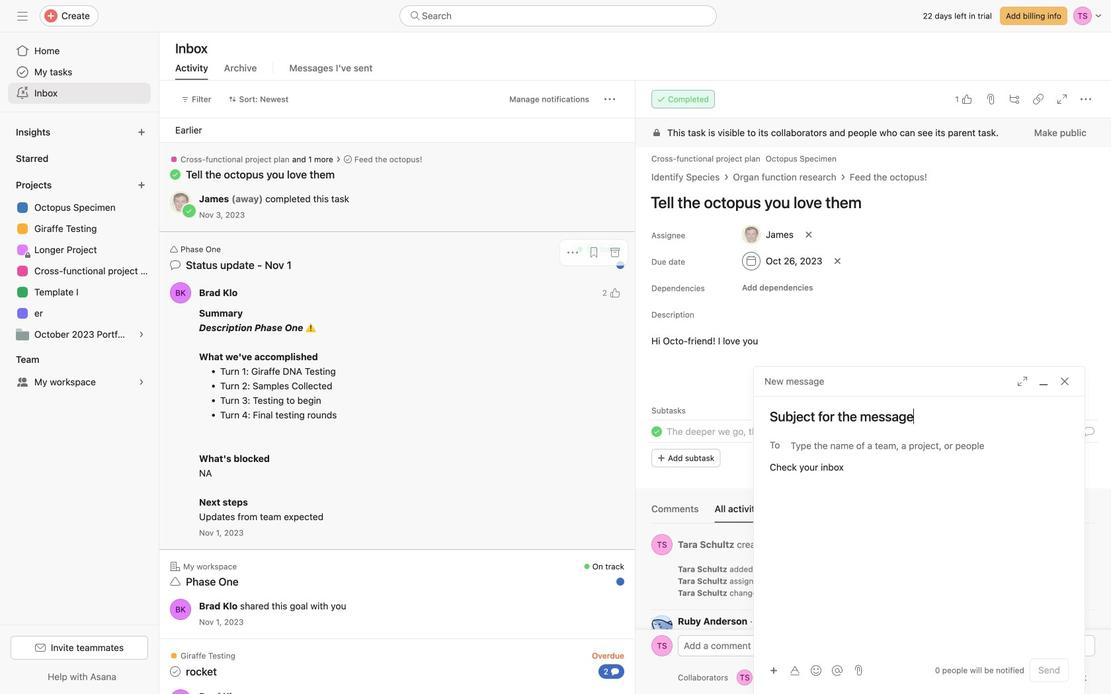Task type: vqa. For each thing, say whether or not it's contained in the screenshot.
Edit profile
no



Task type: describe. For each thing, give the bounding box(es) containing it.
delete story image
[[1086, 565, 1094, 573]]

new insights image
[[138, 128, 146, 136]]

add subtask image
[[1009, 94, 1020, 105]]

projects element
[[0, 173, 159, 348]]

1 horizontal spatial add or remove collaborators image
[[798, 674, 806, 682]]

expand popout to full screen image
[[1017, 376, 1028, 387]]

see details, my workspace image
[[138, 378, 146, 386]]

teams element
[[0, 348, 159, 396]]

copy task link image
[[1033, 94, 1044, 105]]

new project or portfolio image
[[138, 181, 146, 189]]

Add subject text field
[[754, 407, 1085, 426]]

leftcount image
[[611, 668, 619, 676]]

2 vertical spatial open user profile image
[[652, 636, 673, 657]]

minimize image
[[1039, 376, 1049, 387]]

at mention image
[[832, 666, 843, 676]]

full screen image
[[1057, 94, 1068, 105]]

show options image
[[1082, 617, 1090, 625]]

1 vertical spatial task name text field
[[667, 425, 843, 439]]

formatting image
[[790, 666, 800, 676]]

1 like. click to like this task image
[[962, 94, 972, 105]]

close image
[[1060, 376, 1070, 387]]

tell the octopus you love them dialog
[[636, 81, 1111, 695]]

add or remove collaborators image
[[774, 670, 790, 686]]

0 comments. click to go to subtask details and comments image
[[1084, 427, 1095, 437]]

Completed checkbox
[[649, 424, 665, 440]]

2 delete story image from the top
[[1086, 589, 1094, 597]]

global element
[[0, 32, 159, 112]]



Task type: locate. For each thing, give the bounding box(es) containing it.
0 vertical spatial task name text field
[[642, 187, 1095, 218]]

0 vertical spatial delete story image
[[1086, 577, 1094, 585]]

1 vertical spatial open user profile image
[[170, 599, 191, 620]]

toolbar
[[765, 661, 849, 680]]

clear due date image
[[834, 257, 842, 265]]

1 open user profile image from the top
[[652, 534, 673, 556]]

more actions image
[[605, 94, 615, 105]]

add or remove collaborators image left insert an object image
[[737, 670, 753, 686]]

insert an object image
[[770, 667, 778, 675]]

dialog
[[754, 367, 1085, 695]]

open user profile image
[[170, 282, 191, 304], [170, 599, 191, 620], [652, 636, 673, 657]]

1 vertical spatial delete story image
[[1086, 589, 1094, 597]]

2 likes. click to like this task image
[[610, 288, 620, 298]]

Type the name of a team, a project, or people text field
[[791, 438, 1062, 454]]

0 vertical spatial open user profile image
[[652, 534, 673, 556]]

2 open user profile image from the top
[[652, 616, 673, 637]]

1 vertical spatial open user profile image
[[652, 616, 673, 637]]

emoji image
[[811, 666, 822, 676]]

1 delete story image from the top
[[1086, 577, 1094, 585]]

completed image
[[649, 424, 665, 440]]

Task Name text field
[[642, 187, 1095, 218], [667, 425, 843, 439]]

0 horizontal spatial add or remove collaborators image
[[737, 670, 753, 686]]

add or remove collaborators image left emoji icon
[[798, 674, 806, 682]]

open user profile image
[[652, 534, 673, 556], [652, 616, 673, 637]]

sort: newest image
[[229, 95, 237, 103]]

more actions for this task image
[[1081, 94, 1091, 105]]

remove assignee image
[[805, 231, 813, 239]]

delete story image
[[1086, 577, 1094, 585], [1086, 589, 1094, 597]]

tab list
[[652, 502, 1095, 524]]

see details, october 2023 portfolio image
[[138, 331, 146, 339]]

tab list inside tell the octopus you love them dialog
[[652, 502, 1095, 524]]

hide sidebar image
[[17, 11, 28, 21]]

list item
[[636, 420, 1111, 444]]

main content
[[636, 118, 1111, 692]]

status update icon image
[[170, 260, 181, 271]]

add or remove collaborators image
[[737, 670, 753, 686], [798, 674, 806, 682]]

archive notification image
[[610, 247, 620, 258]]

list box
[[400, 5, 717, 26]]

add to bookmarks image
[[589, 247, 599, 258]]

attachments: add a file to this task, tell the octopus you love them image
[[986, 94, 996, 105]]

⚠️ image
[[306, 323, 316, 333]]

0 vertical spatial open user profile image
[[170, 282, 191, 304]]



